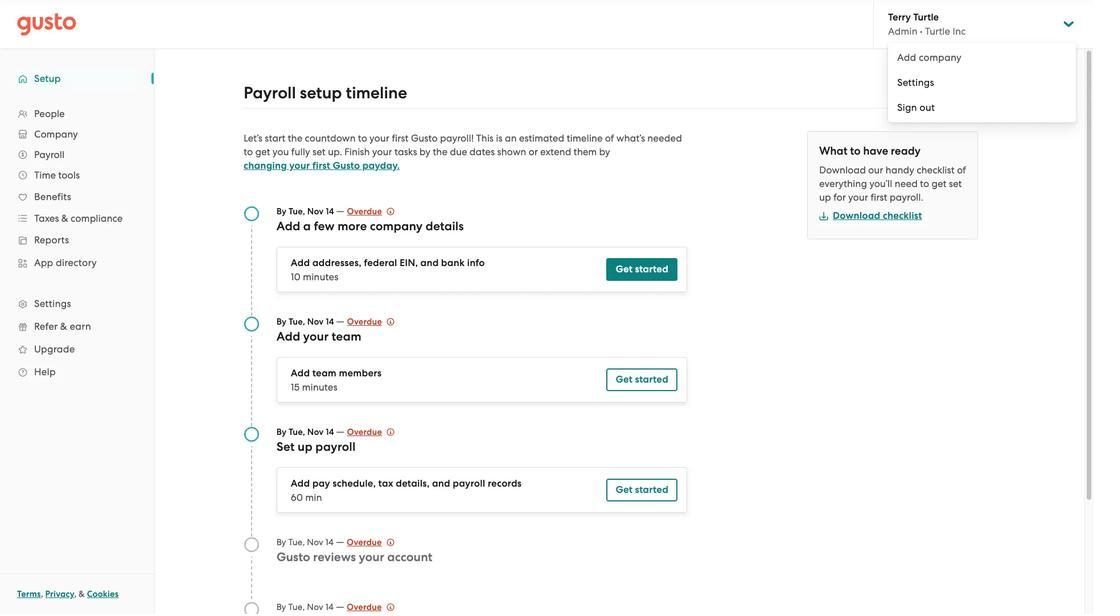 Task type: locate. For each thing, give the bounding box(es) containing it.
4 by from the top
[[277, 538, 286, 548]]

payroll up 'pay'
[[315, 440, 356, 455]]

& inside dropdown button
[[61, 213, 68, 224]]

1 vertical spatial circle blank image
[[244, 602, 260, 615]]

set
[[313, 146, 326, 158], [949, 178, 962, 190]]

payroll left records
[[453, 478, 485, 490]]

first up tasks
[[392, 133, 409, 144]]

2 — from the top
[[336, 316, 345, 327]]

turtle
[[913, 11, 939, 23], [925, 26, 950, 37]]

overdue up add a few more company details
[[347, 207, 382, 217]]

2 vertical spatial started
[[635, 484, 668, 496]]

2 vertical spatial &
[[79, 590, 85, 600]]

the inside finish your tasks by the due dates shown or extend them by changing your first gusto payday.
[[433, 146, 448, 158]]

1 vertical spatial set
[[949, 178, 962, 190]]

get started for payroll
[[616, 484, 668, 496]]

1 horizontal spatial first
[[392, 133, 409, 144]]

2 vertical spatial get started
[[616, 484, 668, 496]]

3 tue, from the top
[[289, 428, 305, 438]]

download our handy checklist of everything you'll need to get set up for your first payroll.
[[819, 165, 966, 203]]

first inside download our handy checklist of everything you'll need to get set up for your first payroll.
[[871, 192, 887, 203]]

2 horizontal spatial first
[[871, 192, 887, 203]]

by tue, nov 14 — up set up payroll
[[277, 426, 347, 438]]

14 up reviews
[[326, 538, 334, 548]]

and inside the 'add pay schedule, tax details, and payroll records 60 min'
[[432, 478, 450, 490]]

download checklist link
[[819, 210, 922, 222]]

gusto inside the let's start the countdown to your first gusto payroll! this is an estimated                     timeline of what's needed to get you fully set up.
[[411, 133, 438, 144]]

0 vertical spatial get started
[[616, 264, 668, 276]]

first inside finish your tasks by the due dates shown or extend them by changing your first gusto payday.
[[312, 160, 330, 172]]

minutes inside add team members 15 minutes
[[302, 382, 337, 393]]

— down reviews
[[336, 602, 344, 613]]

is
[[496, 133, 503, 144]]

few
[[314, 219, 335, 234]]

addresses,
[[312, 257, 362, 269]]

0 vertical spatial of
[[605, 133, 614, 144]]

1 horizontal spatial set
[[949, 178, 962, 190]]

1 vertical spatial get started
[[616, 374, 668, 386]]

terms , privacy , & cookies
[[17, 590, 119, 600]]

minutes down addresses,
[[303, 272, 338, 283]]

1 vertical spatial gusto
[[333, 160, 360, 172]]

first down "up."
[[312, 160, 330, 172]]

0 vertical spatial first
[[392, 133, 409, 144]]

gusto navigation element
[[0, 49, 154, 402]]

0 horizontal spatial first
[[312, 160, 330, 172]]

by tue, nov 14 — up a
[[277, 206, 347, 217]]

company down •
[[919, 52, 962, 63]]

download checklist
[[833, 210, 922, 222]]

— for few
[[336, 206, 345, 217]]

— for your
[[336, 537, 344, 548]]

nov for a
[[307, 207, 324, 217]]

0 vertical spatial gusto
[[411, 133, 438, 144]]

1 vertical spatial the
[[433, 146, 448, 158]]

up right set
[[298, 440, 313, 455]]

and right the details,
[[432, 478, 450, 490]]

payroll.
[[890, 192, 923, 203]]

14 down reviews
[[326, 603, 334, 613]]

first down you'll
[[871, 192, 887, 203]]

add inside add team members 15 minutes
[[291, 368, 310, 380]]

nov up add your team
[[307, 317, 324, 327]]

download for download checklist
[[833, 210, 880, 222]]

list
[[0, 104, 154, 384]]

2 vertical spatial get started button
[[607, 479, 678, 502]]

changing your first gusto payday. button
[[244, 159, 400, 173]]

checklist down payroll. on the top of page
[[883, 210, 922, 222]]

0 vertical spatial get
[[616, 264, 633, 276]]

& left earn on the bottom of page
[[60, 321, 67, 332]]

—
[[336, 206, 345, 217], [336, 316, 345, 327], [336, 426, 345, 438], [336, 537, 344, 548], [336, 602, 344, 613]]

payroll inside payroll "dropdown button"
[[34, 149, 64, 161]]

0 vertical spatial started
[[635, 264, 668, 276]]

get started
[[616, 264, 668, 276], [616, 374, 668, 386], [616, 484, 668, 496]]

overdue button down gusto reviews your account
[[347, 601, 394, 615]]

your inside download our handy checklist of everything you'll need to get set up for your first payroll.
[[848, 192, 868, 203]]

1 vertical spatial settings
[[34, 298, 71, 310]]

— up reviews
[[336, 537, 344, 548]]

tax
[[378, 478, 393, 490]]

1 horizontal spatial the
[[433, 146, 448, 158]]

overdue for few
[[347, 207, 382, 217]]

4 by tue, nov 14 — from the top
[[277, 537, 347, 548]]

1 horizontal spatial company
[[919, 52, 962, 63]]

by right tasks
[[419, 146, 430, 158]]

1 horizontal spatial timeline
[[567, 133, 603, 144]]

3 get from the top
[[616, 484, 633, 496]]

up.
[[328, 146, 342, 158]]

2 by from the left
[[599, 146, 610, 158]]

payroll
[[315, 440, 356, 455], [453, 478, 485, 490]]

1 horizontal spatial ,
[[74, 590, 76, 600]]

1 vertical spatial of
[[957, 165, 966, 176]]

2 , from the left
[[74, 590, 76, 600]]

1 horizontal spatial by
[[599, 146, 610, 158]]

1 — from the top
[[336, 206, 345, 217]]

first inside the let's start the countdown to your first gusto payroll! this is an estimated                     timeline of what's needed to get you fully set up.
[[392, 133, 409, 144]]

1 vertical spatial settings link
[[11, 294, 142, 314]]

started
[[635, 264, 668, 276], [635, 374, 668, 386], [635, 484, 668, 496]]

3 get started button from the top
[[607, 479, 678, 502]]

1 horizontal spatial get
[[932, 178, 947, 190]]

2 get from the top
[[616, 374, 633, 386]]

0 vertical spatial payroll
[[315, 440, 356, 455]]

an
[[505, 133, 517, 144]]

refer & earn link
[[11, 317, 142, 337]]

0 horizontal spatial payroll
[[315, 440, 356, 455]]

add
[[897, 52, 916, 63], [277, 219, 300, 234], [291, 257, 310, 269], [277, 330, 300, 344], [291, 368, 310, 380], [291, 478, 310, 490]]

0 vertical spatial minutes
[[303, 272, 338, 283]]

team up 'members'
[[332, 330, 361, 344]]

settings
[[897, 77, 934, 88], [34, 298, 71, 310]]

download inside download our handy checklist of everything you'll need to get set up for your first payroll.
[[819, 165, 866, 176]]

settings link
[[888, 70, 1076, 95], [11, 294, 142, 314]]

overdue button up 'members'
[[347, 315, 395, 329]]

3 by from the top
[[277, 428, 286, 438]]

get started button
[[607, 258, 678, 281], [607, 369, 678, 392], [607, 479, 678, 502]]

— up set up payroll
[[336, 426, 345, 438]]

payroll up start
[[244, 83, 296, 103]]

1 vertical spatial &
[[60, 321, 67, 332]]

0 vertical spatial checklist
[[917, 165, 955, 176]]

checklist up the need on the right top of page
[[917, 165, 955, 176]]

overdue button for few
[[347, 205, 395, 219]]

0 horizontal spatial get
[[255, 146, 270, 158]]

0 horizontal spatial by
[[419, 146, 430, 158]]

0 horizontal spatial set
[[313, 146, 326, 158]]

get
[[255, 146, 270, 158], [932, 178, 947, 190]]

overdue for your
[[347, 538, 382, 548]]

info
[[467, 257, 485, 269]]

& right taxes at the top left
[[61, 213, 68, 224]]

timeline right setup
[[346, 83, 407, 103]]

1 vertical spatial timeline
[[567, 133, 603, 144]]

gusto down finish
[[333, 160, 360, 172]]

checklist
[[917, 165, 955, 176], [883, 210, 922, 222]]

14 for a
[[326, 207, 334, 217]]

set right the need on the right top of page
[[949, 178, 962, 190]]

overdue up add your team
[[347, 317, 382, 327]]

, left privacy
[[41, 590, 43, 600]]

0 horizontal spatial the
[[288, 133, 303, 144]]

14 up set up payroll
[[326, 428, 334, 438]]

1 horizontal spatial payroll
[[453, 478, 485, 490]]

0 horizontal spatial of
[[605, 133, 614, 144]]

2 tue, from the top
[[289, 317, 305, 327]]

1 vertical spatial payroll
[[453, 478, 485, 490]]

overdue button up tax
[[347, 426, 395, 440]]

your right for
[[848, 192, 868, 203]]

0 vertical spatial settings link
[[888, 70, 1076, 95]]

1 vertical spatial minutes
[[302, 382, 337, 393]]

terry turtle admin • turtle inc
[[888, 11, 966, 37]]

2 vertical spatial gusto
[[277, 551, 310, 565]]

by tue, nov 14 — up add your team
[[277, 316, 347, 327]]

schedule,
[[333, 478, 376, 490]]

60
[[291, 492, 303, 504]]

, left cookies button
[[74, 590, 76, 600]]

0 horizontal spatial ,
[[41, 590, 43, 600]]

gusto left reviews
[[277, 551, 310, 565]]

set up changing your first gusto payday. button
[[313, 146, 326, 158]]

1 circle blank image from the top
[[244, 537, 260, 553]]

the left due
[[433, 146, 448, 158]]

setup
[[300, 83, 342, 103]]

minutes
[[303, 272, 338, 283], [302, 382, 337, 393]]

handy
[[886, 165, 914, 176]]

your up finish
[[370, 133, 389, 144]]

0 horizontal spatial timeline
[[346, 83, 407, 103]]

0 vertical spatial payroll
[[244, 83, 296, 103]]

admin
[[888, 26, 917, 37]]

overdue button for payroll
[[347, 426, 395, 440]]

by tue, nov 14 —
[[277, 206, 347, 217], [277, 316, 347, 327], [277, 426, 347, 438], [277, 537, 347, 548], [277, 602, 347, 613]]

up
[[819, 192, 831, 203], [298, 440, 313, 455]]

team left 'members'
[[312, 368, 336, 380]]

settings link down inc
[[888, 70, 1076, 95]]

help
[[34, 367, 56, 378]]

download
[[819, 165, 866, 176], [833, 210, 880, 222]]

1 , from the left
[[41, 590, 43, 600]]

list containing people
[[0, 104, 154, 384]]

by right 'them'
[[599, 146, 610, 158]]

— for team
[[336, 316, 345, 327]]

nov up set up payroll
[[307, 428, 324, 438]]

2 get started from the top
[[616, 374, 668, 386]]

1 by from the top
[[277, 207, 286, 217]]

3 get started from the top
[[616, 484, 668, 496]]

payroll
[[244, 83, 296, 103], [34, 149, 64, 161]]

0 vertical spatial download
[[819, 165, 866, 176]]

timeline up 'them'
[[567, 133, 603, 144]]

1 get from the top
[[616, 264, 633, 276]]

countdown
[[305, 133, 356, 144]]

overdue button up add a few more company details
[[347, 205, 395, 219]]

3 started from the top
[[635, 484, 668, 496]]

1 vertical spatial turtle
[[925, 26, 950, 37]]

a
[[303, 219, 311, 234]]

fully
[[291, 146, 310, 158]]

nov for reviews
[[307, 538, 323, 548]]

needed
[[647, 133, 682, 144]]

settings link up the refer & earn link
[[11, 294, 142, 314]]

them
[[574, 146, 597, 158]]

add company
[[897, 52, 962, 63]]

0 vertical spatial and
[[420, 257, 439, 269]]

this
[[476, 133, 494, 144]]

2 vertical spatial first
[[871, 192, 887, 203]]

add for add pay schedule, tax details, and payroll records 60 min
[[291, 478, 310, 490]]

2 by tue, nov 14 — from the top
[[277, 316, 347, 327]]

get up changing
[[255, 146, 270, 158]]

0 horizontal spatial settings
[[34, 298, 71, 310]]

0 vertical spatial up
[[819, 192, 831, 203]]

by tue, nov 14 — down reviews
[[277, 602, 347, 613]]

1 vertical spatial download
[[833, 210, 880, 222]]

0 vertical spatial circle blank image
[[244, 537, 260, 553]]

1 vertical spatial first
[[312, 160, 330, 172]]

get inside download our handy checklist of everything you'll need to get set up for your first payroll.
[[932, 178, 947, 190]]

add inside the 'add pay schedule, tax details, and payroll records 60 min'
[[291, 478, 310, 490]]

2 get started button from the top
[[607, 369, 678, 392]]

14 for your
[[326, 317, 334, 327]]

0 vertical spatial company
[[919, 52, 962, 63]]

dates
[[470, 146, 495, 158]]

nov up a
[[307, 207, 324, 217]]

& left cookies
[[79, 590, 85, 600]]

of
[[605, 133, 614, 144], [957, 165, 966, 176]]

0 vertical spatial the
[[288, 133, 303, 144]]

2 started from the top
[[635, 374, 668, 386]]

1 horizontal spatial up
[[819, 192, 831, 203]]

1 vertical spatial get started button
[[607, 369, 678, 392]]

1 vertical spatial get
[[616, 374, 633, 386]]

0 horizontal spatial company
[[370, 219, 423, 234]]

overdue for team
[[347, 317, 382, 327]]

first
[[392, 133, 409, 144], [312, 160, 330, 172], [871, 192, 887, 203]]

what's
[[616, 133, 645, 144]]

get right the need on the right top of page
[[932, 178, 947, 190]]

0 horizontal spatial up
[[298, 440, 313, 455]]

4 nov from the top
[[307, 538, 323, 548]]

1 vertical spatial payroll
[[34, 149, 64, 161]]

tue, for a
[[289, 207, 305, 217]]

0 horizontal spatial settings link
[[11, 294, 142, 314]]

download up everything
[[819, 165, 866, 176]]

1 horizontal spatial payroll
[[244, 83, 296, 103]]

download down for
[[833, 210, 880, 222]]

1 nov from the top
[[307, 207, 324, 217]]

to right the need on the right top of page
[[920, 178, 929, 190]]

1 vertical spatial team
[[312, 368, 336, 380]]

your right reviews
[[359, 551, 384, 565]]

changing
[[244, 160, 287, 172]]

overdue up set up payroll
[[347, 428, 382, 438]]

of inside download our handy checklist of everything you'll need to get set up for your first payroll.
[[957, 165, 966, 176]]

1 horizontal spatial gusto
[[333, 160, 360, 172]]

taxes
[[34, 213, 59, 224]]

payroll inside the 'add pay schedule, tax details, and payroll records 60 min'
[[453, 478, 485, 490]]

out
[[920, 102, 935, 113]]

terms link
[[17, 590, 41, 600]]

0 vertical spatial settings
[[897, 77, 934, 88]]

to
[[358, 133, 367, 144], [850, 145, 861, 158], [244, 146, 253, 158], [920, 178, 929, 190]]

the up fully
[[288, 133, 303, 144]]

0 horizontal spatial payroll
[[34, 149, 64, 161]]

nov
[[307, 207, 324, 217], [307, 317, 324, 327], [307, 428, 324, 438], [307, 538, 323, 548], [307, 603, 323, 613]]

2 by from the top
[[277, 317, 286, 327]]

people button
[[11, 104, 142, 124]]

nov for your
[[307, 317, 324, 327]]

3 by tue, nov 14 — from the top
[[277, 426, 347, 438]]

settings up 'refer'
[[34, 298, 71, 310]]

1 vertical spatial and
[[432, 478, 450, 490]]

— up more on the left top
[[336, 206, 345, 217]]

0 vertical spatial &
[[61, 213, 68, 224]]

shown
[[497, 146, 526, 158]]

15
[[291, 382, 300, 393]]

2 vertical spatial get
[[616, 484, 633, 496]]

turtle right •
[[925, 26, 950, 37]]

14 up 'few' on the top left of the page
[[326, 207, 334, 217]]

sign out
[[897, 102, 935, 113]]

3 nov from the top
[[307, 428, 324, 438]]

turtle up •
[[913, 11, 939, 23]]

0 vertical spatial get
[[255, 146, 270, 158]]

minutes right 15
[[302, 382, 337, 393]]

14 up add your team
[[326, 317, 334, 327]]

by tue, nov 14 — up reviews
[[277, 537, 347, 548]]

have
[[863, 145, 888, 158]]

add inside add addresses, federal ein, and bank info 10 minutes
[[291, 257, 310, 269]]

1 tue, from the top
[[289, 207, 305, 217]]

2 nov from the top
[[307, 317, 324, 327]]

0 horizontal spatial gusto
[[277, 551, 310, 565]]

finish your tasks by the due dates shown or extend them by changing your first gusto payday.
[[244, 146, 610, 172]]

tue, for your
[[289, 317, 305, 327]]

1 by tue, nov 14 — from the top
[[277, 206, 347, 217]]

checklist inside download our handy checklist of everything you'll need to get set up for your first payroll.
[[917, 165, 955, 176]]

gusto up finish your tasks by the due dates shown or extend them by changing your first gusto payday. on the top
[[411, 133, 438, 144]]

&
[[61, 213, 68, 224], [60, 321, 67, 332], [79, 590, 85, 600]]

tue,
[[289, 207, 305, 217], [289, 317, 305, 327], [289, 428, 305, 438], [288, 538, 305, 548], [288, 603, 305, 613]]

0 vertical spatial get started button
[[607, 258, 678, 281]]

overdue up gusto reviews your account
[[347, 538, 382, 548]]

your
[[370, 133, 389, 144], [372, 146, 392, 158], [289, 160, 310, 172], [848, 192, 868, 203], [303, 330, 329, 344], [359, 551, 384, 565]]

overdue button up gusto reviews your account
[[347, 536, 394, 550]]

settings inside gusto navigation element
[[34, 298, 71, 310]]

1 vertical spatial up
[[298, 440, 313, 455]]

1 vertical spatial checklist
[[883, 210, 922, 222]]

your up add team members 15 minutes
[[303, 330, 329, 344]]

14 for up
[[326, 428, 334, 438]]

1 vertical spatial started
[[635, 374, 668, 386]]

benefits
[[34, 191, 71, 203]]

nov down reviews
[[307, 603, 323, 613]]

tue, for reviews
[[288, 538, 305, 548]]

4 — from the top
[[336, 537, 344, 548]]

nov up reviews
[[307, 538, 323, 548]]

time tools button
[[11, 165, 142, 186]]

settings up sign out
[[897, 77, 934, 88]]

4 tue, from the top
[[288, 538, 305, 548]]

and right ein,
[[420, 257, 439, 269]]

payroll for payroll setup timeline
[[244, 83, 296, 103]]

3 — from the top
[[336, 426, 345, 438]]

company
[[919, 52, 962, 63], [370, 219, 423, 234]]

directory
[[56, 257, 97, 269]]

payroll up time
[[34, 149, 64, 161]]

add pay schedule, tax details, and payroll records 60 min
[[291, 478, 522, 504]]

— up add your team
[[336, 316, 345, 327]]

circle blank image
[[244, 537, 260, 553], [244, 602, 260, 615]]

your inside the let's start the countdown to your first gusto payroll! this is an estimated                     timeline of what's needed to get you fully set up.
[[370, 133, 389, 144]]

company up ein,
[[370, 219, 423, 234]]

up left for
[[819, 192, 831, 203]]

0 vertical spatial timeline
[[346, 83, 407, 103]]

1 horizontal spatial settings
[[897, 77, 934, 88]]

account
[[387, 551, 433, 565]]

2 horizontal spatial gusto
[[411, 133, 438, 144]]

1 horizontal spatial of
[[957, 165, 966, 176]]

1 vertical spatial get
[[932, 178, 947, 190]]

by tue, nov 14 — for up
[[277, 426, 347, 438]]

refer
[[34, 321, 58, 332]]

0 vertical spatial set
[[313, 146, 326, 158]]



Task type: vqa. For each thing, say whether or not it's contained in the screenshot.
the left PTO
no



Task type: describe. For each thing, give the bounding box(es) containing it.
let's start the countdown to your first gusto payroll! this is an estimated                     timeline of what's needed to get you fully set up.
[[244, 133, 682, 158]]

gusto inside finish your tasks by the due dates shown or extend them by changing your first gusto payday.
[[333, 160, 360, 172]]

by for add a few more company details
[[277, 207, 286, 217]]

first for changing
[[312, 160, 330, 172]]

by tue, nov 14 — for your
[[277, 316, 347, 327]]

and inside add addresses, federal ein, and bank info 10 minutes
[[420, 257, 439, 269]]

— for payroll
[[336, 426, 345, 438]]

1 by from the left
[[419, 146, 430, 158]]

get started button for set up payroll
[[607, 479, 678, 502]]

by for set up payroll
[[277, 428, 286, 438]]

sign out button
[[888, 95, 1076, 120]]

min
[[305, 492, 322, 504]]

1 get started from the top
[[616, 264, 668, 276]]

tue, for up
[[289, 428, 305, 438]]

5 by from the top
[[277, 603, 286, 613]]

time
[[34, 170, 56, 181]]

setup
[[34, 73, 61, 84]]

your down fully
[[289, 160, 310, 172]]

timeline inside the let's start the countdown to your first gusto payroll! this is an estimated                     timeline of what's needed to get you fully set up.
[[567, 133, 603, 144]]

sign
[[897, 102, 917, 113]]

team inside add team members 15 minutes
[[312, 368, 336, 380]]

our
[[868, 165, 883, 176]]

upgrade
[[34, 344, 75, 355]]

0 vertical spatial turtle
[[913, 11, 939, 23]]

to left have in the top of the page
[[850, 145, 861, 158]]

started for add your team
[[635, 374, 668, 386]]

add for add team members 15 minutes
[[291, 368, 310, 380]]

taxes & compliance button
[[11, 208, 142, 229]]

reports link
[[11, 230, 142, 251]]

payday.
[[362, 160, 400, 172]]

get started button for add your team
[[607, 369, 678, 392]]

time tools
[[34, 170, 80, 181]]

what
[[819, 145, 848, 158]]

add team members 15 minutes
[[291, 368, 382, 393]]

started for set up payroll
[[635, 484, 668, 496]]

you
[[273, 146, 289, 158]]

let's
[[244, 133, 262, 144]]

add for add your team
[[277, 330, 300, 344]]

overdue for payroll
[[347, 428, 382, 438]]

14 for reviews
[[326, 538, 334, 548]]

members
[[339, 368, 382, 380]]

people
[[34, 108, 65, 120]]

home image
[[17, 13, 76, 36]]

your up payday.
[[372, 146, 392, 158]]

nov for up
[[307, 428, 324, 438]]

set
[[277, 440, 295, 455]]

due
[[450, 146, 467, 158]]

& for earn
[[60, 321, 67, 332]]

start
[[265, 133, 285, 144]]

up inside download our handy checklist of everything you'll need to get set up for your first payroll.
[[819, 192, 831, 203]]

inc
[[953, 26, 966, 37]]

& for compliance
[[61, 213, 68, 224]]

5 — from the top
[[336, 602, 344, 613]]

reports
[[34, 235, 69, 246]]

company button
[[11, 124, 142, 145]]

cookies
[[87, 590, 119, 600]]

2 circle blank image from the top
[[244, 602, 260, 615]]

add for add company
[[897, 52, 916, 63]]

the inside the let's start the countdown to your first gusto payroll! this is an estimated                     timeline of what's needed to get you fully set up.
[[288, 133, 303, 144]]

ready
[[891, 145, 921, 158]]

privacy link
[[45, 590, 74, 600]]

add for add addresses, federal ein, and bank info 10 minutes
[[291, 257, 310, 269]]

gusto reviews your account
[[277, 551, 433, 565]]

by tue, nov 14 — for reviews
[[277, 537, 347, 548]]

app directory link
[[11, 253, 142, 273]]

by tue, nov 14 — for a
[[277, 206, 347, 217]]

or
[[529, 146, 538, 158]]

add a few more company details
[[277, 219, 464, 234]]

overdue button for your
[[347, 536, 394, 550]]

first for for
[[871, 192, 887, 203]]

to up finish
[[358, 133, 367, 144]]

1 started from the top
[[635, 264, 668, 276]]

refer & earn
[[34, 321, 91, 332]]

benefits link
[[11, 187, 142, 207]]

help link
[[11, 362, 142, 383]]

everything
[[819, 178, 867, 190]]

details,
[[396, 478, 430, 490]]

need
[[895, 178, 918, 190]]

cookies button
[[87, 588, 119, 602]]

payroll setup timeline
[[244, 83, 407, 103]]

company
[[34, 129, 78, 140]]

terry
[[888, 11, 911, 23]]

1 vertical spatial company
[[370, 219, 423, 234]]

5 nov from the top
[[307, 603, 323, 613]]

•
[[920, 26, 923, 37]]

what to have ready
[[819, 145, 921, 158]]

pay
[[312, 478, 330, 490]]

to inside download our handy checklist of everything you'll need to get set up for your first payroll.
[[920, 178, 929, 190]]

bank
[[441, 257, 465, 269]]

you'll
[[869, 178, 892, 190]]

get started for team
[[616, 374, 668, 386]]

download for download our handy checklist of everything you'll need to get set up for your first payroll.
[[819, 165, 866, 176]]

setup link
[[11, 68, 142, 89]]

privacy
[[45, 590, 74, 600]]

get for set up payroll
[[616, 484, 633, 496]]

compliance
[[71, 213, 123, 224]]

of inside the let's start the countdown to your first gusto payroll! this is an estimated                     timeline of what's needed to get you fully set up.
[[605, 133, 614, 144]]

to down "let's"
[[244, 146, 253, 158]]

by for add your team
[[277, 317, 286, 327]]

get inside the let's start the countdown to your first gusto payroll! this is an estimated                     timeline of what's needed to get you fully set up.
[[255, 146, 270, 158]]

finish
[[344, 146, 370, 158]]

tasks
[[395, 146, 417, 158]]

taxes & compliance
[[34, 213, 123, 224]]

add your team
[[277, 330, 361, 344]]

0 vertical spatial team
[[332, 330, 361, 344]]

minutes inside add addresses, federal ein, and bank info 10 minutes
[[303, 272, 338, 283]]

details
[[426, 219, 464, 234]]

payroll button
[[11, 145, 142, 165]]

5 tue, from the top
[[288, 603, 305, 613]]

reviews
[[313, 551, 356, 565]]

1 get started button from the top
[[607, 258, 678, 281]]

app directory
[[34, 257, 97, 269]]

add company link
[[888, 45, 1076, 70]]

set inside the let's start the countdown to your first gusto payroll! this is an estimated                     timeline of what's needed to get you fully set up.
[[313, 146, 326, 158]]

overdue button for team
[[347, 315, 395, 329]]

set inside download our handy checklist of everything you'll need to get set up for your first payroll.
[[949, 178, 962, 190]]

earn
[[70, 321, 91, 332]]

overdue down gusto reviews your account
[[347, 603, 382, 613]]

upgrade link
[[11, 339, 142, 360]]

set up payroll
[[277, 440, 356, 455]]

records
[[488, 478, 522, 490]]

estimated
[[519, 133, 564, 144]]

payroll for payroll
[[34, 149, 64, 161]]

get for add your team
[[616, 374, 633, 386]]

by for gusto reviews your account
[[277, 538, 286, 548]]

terms
[[17, 590, 41, 600]]

10
[[291, 272, 301, 283]]

app
[[34, 257, 53, 269]]

5 by tue, nov 14 — from the top
[[277, 602, 347, 613]]

add for add a few more company details
[[277, 219, 300, 234]]

1 horizontal spatial settings link
[[888, 70, 1076, 95]]

payroll!
[[440, 133, 474, 144]]



